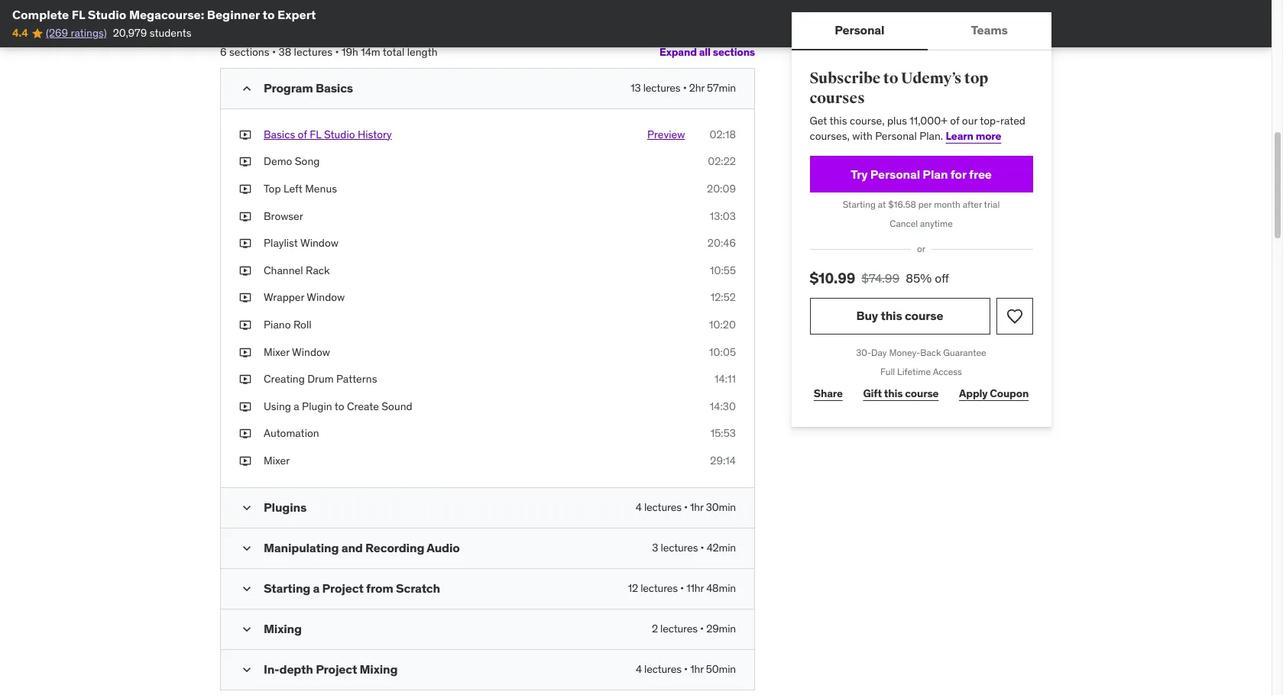 Task type: locate. For each thing, give the bounding box(es) containing it.
• for starting a project from scratch
[[681, 582, 684, 595]]

1 vertical spatial studio
[[324, 128, 355, 141]]

1 xsmall image from the top
[[239, 155, 252, 170]]

personal button
[[792, 12, 929, 49]]

0 vertical spatial starting
[[843, 199, 877, 211]]

0 vertical spatial this
[[830, 114, 848, 128]]

0 vertical spatial course
[[906, 308, 944, 324]]

studio inside button
[[324, 128, 355, 141]]

creating drum patterns
[[264, 372, 377, 386]]

• left 29min
[[700, 622, 704, 636]]

xsmall image left playlist
[[239, 236, 252, 251]]

audio
[[427, 540, 460, 556]]

lectures right the 2
[[661, 622, 698, 636]]

xsmall image left the top
[[239, 182, 252, 197]]

lectures right 12
[[641, 582, 678, 595]]

2 xsmall image from the top
[[239, 264, 252, 279]]

of up song at the left top
[[298, 128, 307, 141]]

window down rack on the top of the page
[[307, 291, 345, 305]]

xsmall image for wrapper window
[[239, 291, 252, 306]]

2 small image from the top
[[239, 541, 255, 556]]

1 horizontal spatial sections
[[713, 45, 755, 59]]

gift
[[864, 387, 883, 401]]

of left our
[[951, 114, 960, 128]]

xsmall image left browser
[[239, 209, 252, 224]]

1 xsmall image from the top
[[239, 128, 252, 143]]

of inside button
[[298, 128, 307, 141]]

lectures for mixing
[[661, 622, 698, 636]]

13:03
[[710, 209, 736, 223]]

using a plugin to create sound
[[264, 400, 413, 413]]

1 vertical spatial personal
[[876, 129, 918, 143]]

basics of fl studio history button
[[264, 128, 392, 143]]

1 horizontal spatial starting
[[843, 199, 877, 211]]

starting down manipulating
[[264, 581, 311, 596]]

to left expert
[[263, 7, 275, 22]]

1 vertical spatial project
[[316, 662, 357, 677]]

subscribe
[[810, 69, 881, 88]]

• for in-depth project mixing
[[684, 663, 688, 676]]

1 vertical spatial 1hr
[[691, 663, 704, 676]]

1 vertical spatial mixing
[[360, 662, 398, 677]]

at
[[879, 199, 887, 211]]

1 vertical spatial small image
[[239, 582, 255, 597]]

1 vertical spatial mixer
[[264, 454, 290, 468]]

and
[[342, 540, 363, 556]]

mixer window
[[264, 345, 330, 359]]

mixer down piano at the left top of the page
[[264, 345, 290, 359]]

2 sections from the left
[[713, 45, 755, 59]]

mixer down automation
[[264, 454, 290, 468]]

1hr for plugins
[[690, 500, 704, 514]]

2 small image from the top
[[239, 582, 255, 597]]

this inside get this course, plus 11,000+ of our top-rated courses, with personal plan.
[[830, 114, 848, 128]]

0 vertical spatial 4
[[636, 500, 642, 514]]

rated
[[1001, 114, 1026, 128]]

day
[[872, 347, 888, 358]]

this right gift
[[885, 387, 904, 401]]

expand all sections
[[660, 45, 755, 59]]

lectures down the 2
[[645, 663, 682, 676]]

this inside button
[[881, 308, 903, 324]]

20:09
[[707, 182, 736, 196]]

1hr left 50min
[[691, 663, 704, 676]]

1 horizontal spatial basics
[[316, 80, 353, 95]]

apply coupon
[[960, 387, 1030, 401]]

3 xsmall image from the top
[[239, 209, 252, 224]]

personal up subscribe
[[835, 22, 885, 38]]

try
[[852, 167, 869, 182]]

2 vertical spatial this
[[885, 387, 904, 401]]

1 mixer from the top
[[264, 345, 290, 359]]

0 vertical spatial a
[[294, 400, 300, 413]]

1 vertical spatial starting
[[264, 581, 311, 596]]

this up courses,
[[830, 114, 848, 128]]

30min
[[706, 500, 736, 514]]

basics down 6 sections • 38 lectures • 19h 14m total length
[[316, 80, 353, 95]]

xsmall image
[[239, 128, 252, 143], [239, 264, 252, 279], [239, 372, 252, 387], [239, 427, 252, 442], [239, 454, 252, 469]]

2 course from the top
[[906, 387, 940, 401]]

beginner
[[207, 7, 260, 22]]

lifetime
[[898, 366, 932, 377]]

1 small image from the top
[[239, 81, 255, 96]]

window for playlist window
[[300, 236, 339, 250]]

1 vertical spatial a
[[313, 581, 320, 596]]

lectures for starting a project from scratch
[[641, 582, 678, 595]]

tab list
[[792, 12, 1052, 50]]

2hr
[[689, 81, 705, 95]]

1hr for in-depth project mixing
[[691, 663, 704, 676]]

length
[[407, 45, 438, 59]]

7 xsmall image from the top
[[239, 345, 252, 360]]

• for mixing
[[700, 622, 704, 636]]

0 vertical spatial to
[[263, 7, 275, 22]]

• left 11hr
[[681, 582, 684, 595]]

1 1hr from the top
[[690, 500, 704, 514]]

1hr
[[690, 500, 704, 514], [691, 663, 704, 676]]

expand all sections button
[[660, 37, 755, 68]]

this
[[830, 114, 848, 128], [881, 308, 903, 324], [885, 387, 904, 401]]

•
[[272, 45, 276, 59], [335, 45, 339, 59], [683, 81, 687, 95], [684, 500, 688, 514], [701, 541, 705, 555], [681, 582, 684, 595], [700, 622, 704, 636], [684, 663, 688, 676]]

• left 50min
[[684, 663, 688, 676]]

a
[[294, 400, 300, 413], [313, 581, 320, 596]]

2 xsmall image from the top
[[239, 182, 252, 197]]

mixer for mixer
[[264, 454, 290, 468]]

2 horizontal spatial to
[[884, 69, 899, 88]]

15:53
[[711, 427, 736, 441]]

basics of fl studio history
[[264, 128, 392, 141]]

lectures right 3
[[661, 541, 698, 555]]

studio up 'ratings)'
[[88, 7, 126, 22]]

• left 2hr
[[683, 81, 687, 95]]

basics up demo
[[264, 128, 295, 141]]

a right using
[[294, 400, 300, 413]]

xsmall image for using a plugin to create sound
[[239, 400, 252, 415]]

to
[[263, 7, 275, 22], [884, 69, 899, 88], [335, 400, 344, 413]]

get
[[810, 114, 828, 128]]

fl up song at the left top
[[310, 128, 322, 141]]

lectures right the '13'
[[644, 81, 681, 95]]

1 horizontal spatial of
[[951, 114, 960, 128]]

xsmall image for demo song
[[239, 155, 252, 170]]

small image for program basics
[[239, 81, 255, 96]]

xsmall image left 'mixer window'
[[239, 345, 252, 360]]

4 xsmall image from the top
[[239, 236, 252, 251]]

to left udemy's
[[884, 69, 899, 88]]

song
[[295, 155, 320, 169]]

personal down plus
[[876, 129, 918, 143]]

8 xsmall image from the top
[[239, 400, 252, 415]]

2 vertical spatial to
[[335, 400, 344, 413]]

this for buy
[[881, 308, 903, 324]]

to right plugin
[[335, 400, 344, 413]]

starting left at at right top
[[843, 199, 877, 211]]

0 vertical spatial project
[[322, 581, 364, 596]]

3 xsmall image from the top
[[239, 372, 252, 387]]

project right 'depth'
[[316, 662, 357, 677]]

1 course from the top
[[906, 308, 944, 324]]

0 horizontal spatial studio
[[88, 7, 126, 22]]

20:46
[[708, 236, 736, 250]]

starting for starting at $16.58 per month after trial cancel anytime
[[843, 199, 877, 211]]

4 small image from the top
[[239, 663, 255, 678]]

2 1hr from the top
[[691, 663, 704, 676]]

4.4
[[12, 26, 28, 40]]

top left menus
[[264, 182, 337, 196]]

starting inside starting at $16.58 per month after trial cancel anytime
[[843, 199, 877, 211]]

this right buy
[[881, 308, 903, 324]]

coupon
[[991, 387, 1030, 401]]

to inside 'subscribe to udemy's top courses'
[[884, 69, 899, 88]]

project left the from
[[322, 581, 364, 596]]

1 sections from the left
[[229, 45, 270, 59]]

small image
[[239, 81, 255, 96], [239, 541, 255, 556], [239, 622, 255, 637], [239, 663, 255, 678]]

personal
[[835, 22, 885, 38], [876, 129, 918, 143], [871, 167, 921, 182]]

0 vertical spatial 1hr
[[690, 500, 704, 514]]

0 horizontal spatial a
[[294, 400, 300, 413]]

fl up (269 ratings)
[[72, 7, 85, 22]]

piano roll
[[264, 318, 312, 332]]

0 horizontal spatial starting
[[264, 581, 311, 596]]

window up rack on the top of the page
[[300, 236, 339, 250]]

rack
[[306, 264, 330, 277]]

from
[[366, 581, 394, 596]]

6 sections • 38 lectures • 19h 14m total length
[[220, 45, 438, 59]]

udemy's
[[902, 69, 962, 88]]

2 mixer from the top
[[264, 454, 290, 468]]

1 vertical spatial 4
[[636, 663, 642, 676]]

1 horizontal spatial fl
[[310, 128, 322, 141]]

11hr
[[687, 582, 704, 595]]

xsmall image left demo
[[239, 155, 252, 170]]

14:11
[[715, 372, 736, 386]]

• left 30min
[[684, 500, 688, 514]]

of inside get this course, plus 11,000+ of our top-rated courses, with personal plan.
[[951, 114, 960, 128]]

per
[[919, 199, 933, 211]]

project for depth
[[316, 662, 357, 677]]

30-day money-back guarantee full lifetime access
[[857, 347, 987, 377]]

try personal plan for free
[[852, 167, 993, 182]]

lectures right '38'
[[294, 45, 333, 59]]

with
[[853, 129, 873, 143]]

5 xsmall image from the top
[[239, 291, 252, 306]]

playlist window
[[264, 236, 339, 250]]

xsmall image
[[239, 155, 252, 170], [239, 182, 252, 197], [239, 209, 252, 224], [239, 236, 252, 251], [239, 291, 252, 306], [239, 318, 252, 333], [239, 345, 252, 360], [239, 400, 252, 415]]

4 xsmall image from the top
[[239, 427, 252, 442]]

guarantee
[[944, 347, 987, 358]]

window down roll
[[292, 345, 330, 359]]

(269 ratings)
[[46, 26, 107, 40]]

1 vertical spatial fl
[[310, 128, 322, 141]]

42min
[[707, 541, 736, 555]]

2 vertical spatial window
[[292, 345, 330, 359]]

piano
[[264, 318, 291, 332]]

money-
[[890, 347, 921, 358]]

xsmall image for automation
[[239, 427, 252, 442]]

sections right 6
[[229, 45, 270, 59]]

1 vertical spatial to
[[884, 69, 899, 88]]

our
[[963, 114, 978, 128]]

course up back
[[906, 308, 944, 324]]

share
[[815, 387, 844, 401]]

course down lifetime
[[906, 387, 940, 401]]

xsmall image for mixer
[[239, 454, 252, 469]]

2 4 from the top
[[636, 663, 642, 676]]

4 for in-depth project mixing
[[636, 663, 642, 676]]

5 xsmall image from the top
[[239, 454, 252, 469]]

0 horizontal spatial sections
[[229, 45, 270, 59]]

project for a
[[322, 581, 364, 596]]

lectures for in-depth project mixing
[[645, 663, 682, 676]]

lectures up 3
[[645, 500, 682, 514]]

xsmall image left using
[[239, 400, 252, 415]]

0 vertical spatial personal
[[835, 22, 885, 38]]

1 vertical spatial this
[[881, 308, 903, 324]]

course inside button
[[906, 308, 944, 324]]

course,
[[851, 114, 885, 128]]

of
[[951, 114, 960, 128], [298, 128, 307, 141]]

1 horizontal spatial a
[[313, 581, 320, 596]]

0 horizontal spatial mixing
[[264, 621, 302, 637]]

wrapper
[[264, 291, 304, 305]]

trial
[[985, 199, 1001, 211]]

0 vertical spatial basics
[[316, 80, 353, 95]]

apply coupon button
[[956, 379, 1034, 409]]

1 vertical spatial course
[[906, 387, 940, 401]]

1 vertical spatial basics
[[264, 128, 295, 141]]

window
[[300, 236, 339, 250], [307, 291, 345, 305], [292, 345, 330, 359]]

0 vertical spatial fl
[[72, 7, 85, 22]]

course
[[906, 308, 944, 324], [906, 387, 940, 401]]

3 small image from the top
[[239, 622, 255, 637]]

month
[[935, 199, 961, 211]]

85%
[[907, 271, 933, 286]]

personal inside get this course, plus 11,000+ of our top-rated courses, with personal plan.
[[876, 129, 918, 143]]

studio left history
[[324, 128, 355, 141]]

1hr left 30min
[[690, 500, 704, 514]]

small image
[[239, 500, 255, 516], [239, 582, 255, 597]]

30-
[[857, 347, 872, 358]]

a down manipulating
[[313, 581, 320, 596]]

personal up $16.58
[[871, 167, 921, 182]]

subscribe to udemy's top courses
[[810, 69, 989, 108]]

0 horizontal spatial of
[[298, 128, 307, 141]]

1 horizontal spatial studio
[[324, 128, 355, 141]]

1 small image from the top
[[239, 500, 255, 516]]

1 vertical spatial window
[[307, 291, 345, 305]]

0 vertical spatial mixer
[[264, 345, 290, 359]]

expert
[[278, 7, 316, 22]]

xsmall image left piano at the left top of the page
[[239, 318, 252, 333]]

buy this course button
[[810, 298, 991, 335]]

4 lectures • 1hr 50min
[[636, 663, 736, 676]]

tab list containing personal
[[792, 12, 1052, 50]]

top
[[264, 182, 281, 196]]

a for using
[[294, 400, 300, 413]]

• left 42min
[[701, 541, 705, 555]]

0 horizontal spatial basics
[[264, 128, 295, 141]]

2 vertical spatial personal
[[871, 167, 921, 182]]

0 vertical spatial small image
[[239, 500, 255, 516]]

sections right all
[[713, 45, 755, 59]]

0 vertical spatial window
[[300, 236, 339, 250]]

mixing
[[264, 621, 302, 637], [360, 662, 398, 677]]

xsmall image left wrapper
[[239, 291, 252, 306]]

6 xsmall image from the top
[[239, 318, 252, 333]]

1 4 from the top
[[636, 500, 642, 514]]

course for gift this course
[[906, 387, 940, 401]]

0 vertical spatial mixing
[[264, 621, 302, 637]]



Task type: describe. For each thing, give the bounding box(es) containing it.
top
[[965, 69, 989, 88]]

10:55
[[710, 264, 736, 277]]

all
[[699, 45, 711, 59]]

14:30
[[710, 400, 736, 413]]

10:20
[[710, 318, 736, 332]]

12:52
[[711, 291, 736, 305]]

after
[[964, 199, 983, 211]]

starting a project from scratch
[[264, 581, 440, 596]]

4 for plugins
[[636, 500, 642, 514]]

students
[[150, 26, 192, 40]]

using
[[264, 400, 291, 413]]

0 horizontal spatial to
[[263, 7, 275, 22]]

• for manipulating and recording audio
[[701, 541, 705, 555]]

6
[[220, 45, 227, 59]]

lectures for program basics
[[644, 81, 681, 95]]

depth
[[279, 662, 313, 677]]

12 lectures • 11hr 48min
[[628, 582, 736, 595]]

expand
[[660, 45, 697, 59]]

courses
[[810, 88, 866, 108]]

02:18
[[710, 128, 736, 141]]

automation
[[264, 427, 319, 441]]

megacourse:
[[129, 7, 204, 22]]

starting at $16.58 per month after trial cancel anytime
[[843, 199, 1001, 230]]

cancel
[[891, 218, 919, 230]]

or
[[918, 243, 926, 255]]

plugins
[[264, 500, 307, 515]]

history
[[358, 128, 392, 141]]

lectures for manipulating and recording audio
[[661, 541, 698, 555]]

wrapper window
[[264, 291, 345, 305]]

learn more
[[947, 129, 1002, 143]]

• for program basics
[[683, 81, 687, 95]]

(269
[[46, 26, 68, 40]]

complete
[[12, 7, 69, 22]]

xsmall image for mixer window
[[239, 345, 252, 360]]

learn more link
[[947, 129, 1002, 143]]

in-depth project mixing
[[264, 662, 398, 677]]

38
[[279, 45, 291, 59]]

manipulating and recording audio
[[264, 540, 460, 556]]

sections inside dropdown button
[[713, 45, 755, 59]]

drum
[[307, 372, 334, 386]]

course for buy this course
[[906, 308, 944, 324]]

course content
[[220, 2, 352, 25]]

12
[[628, 582, 638, 595]]

off
[[936, 271, 950, 286]]

patterns
[[336, 372, 377, 386]]

courses,
[[810, 129, 851, 143]]

xsmall image for piano roll
[[239, 318, 252, 333]]

ratings)
[[71, 26, 107, 40]]

4 lectures • 1hr 30min
[[636, 500, 736, 514]]

course
[[220, 2, 281, 25]]

50min
[[706, 663, 736, 676]]

xsmall image for channel rack
[[239, 264, 252, 279]]

window for mixer window
[[292, 345, 330, 359]]

full
[[881, 366, 896, 377]]

small image for plugins
[[239, 500, 255, 516]]

starting for starting a project from scratch
[[264, 581, 311, 596]]

xsmall image for browser
[[239, 209, 252, 224]]

• for plugins
[[684, 500, 688, 514]]

1 horizontal spatial mixing
[[360, 662, 398, 677]]

sound
[[382, 400, 413, 413]]

a for starting
[[313, 581, 320, 596]]

program
[[264, 80, 313, 95]]

small image for mixing
[[239, 622, 255, 637]]

menus
[[305, 182, 337, 196]]

29:14
[[711, 454, 736, 468]]

1 horizontal spatial to
[[335, 400, 344, 413]]

wishlist image
[[1006, 307, 1025, 326]]

personal inside 'button'
[[835, 22, 885, 38]]

19h 14m
[[342, 45, 381, 59]]

share button
[[810, 379, 848, 409]]

$10.99 $74.99 85% off
[[810, 269, 950, 287]]

access
[[934, 366, 963, 377]]

browser
[[264, 209, 303, 223]]

more
[[976, 129, 1002, 143]]

0 horizontal spatial fl
[[72, 7, 85, 22]]

xsmall image for top left menus
[[239, 182, 252, 197]]

0 vertical spatial studio
[[88, 7, 126, 22]]

try personal plan for free link
[[810, 156, 1034, 193]]

complete fl studio megacourse: beginner to expert
[[12, 7, 316, 22]]

• left 19h 14m
[[335, 45, 339, 59]]

plan.
[[920, 129, 944, 143]]

for
[[951, 167, 967, 182]]

demo song
[[264, 155, 320, 169]]

this for get
[[830, 114, 848, 128]]

this for gift
[[885, 387, 904, 401]]

fl inside button
[[310, 128, 322, 141]]

xsmall image for creating drum patterns
[[239, 372, 252, 387]]

$10.99
[[810, 269, 856, 287]]

preview
[[648, 128, 685, 141]]

• left '38'
[[272, 45, 276, 59]]

small image for starting a project from scratch
[[239, 582, 255, 597]]

back
[[921, 347, 942, 358]]

playlist
[[264, 236, 298, 250]]

basics inside button
[[264, 128, 295, 141]]

20,979
[[113, 26, 147, 40]]

top-
[[981, 114, 1001, 128]]

apply
[[960, 387, 989, 401]]

mixer for mixer window
[[264, 345, 290, 359]]

10:05
[[710, 345, 736, 359]]

small image for in-depth project mixing
[[239, 663, 255, 678]]

anytime
[[921, 218, 954, 230]]

29min
[[707, 622, 736, 636]]

2 lectures • 29min
[[652, 622, 736, 636]]

window for wrapper window
[[307, 291, 345, 305]]

lectures for plugins
[[645, 500, 682, 514]]

buy this course
[[857, 308, 944, 324]]

xsmall image for playlist window
[[239, 236, 252, 251]]

11,000+
[[911, 114, 948, 128]]

create
[[347, 400, 379, 413]]

creating
[[264, 372, 305, 386]]

small image for manipulating and recording audio
[[239, 541, 255, 556]]



Task type: vqa. For each thing, say whether or not it's contained in the screenshot.


